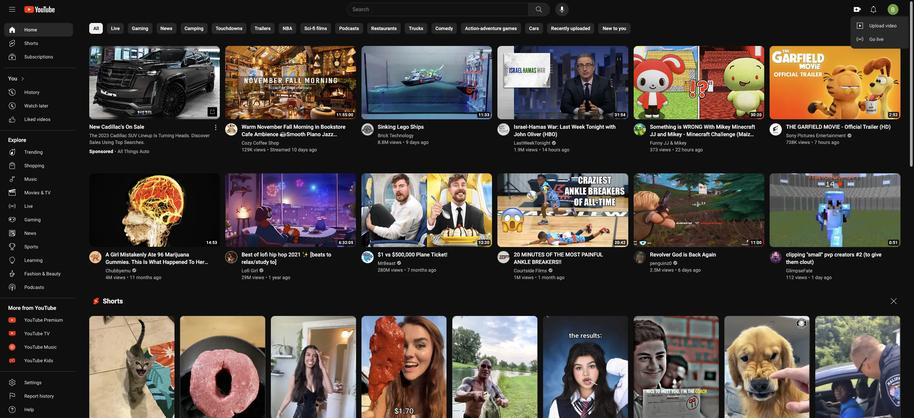 Task type: vqa. For each thing, say whether or not it's contained in the screenshot.


Task type: describe. For each thing, give the bounding box(es) containing it.
courtside
[[514, 268, 534, 273]]

sinking lego ships
[[378, 124, 424, 130]]

videos
[[37, 117, 51, 122]]

with
[[704, 124, 715, 130]]

clipping "small" pvp creators #2 (to give them clout)
[[786, 252, 882, 265]]

relax/study
[[242, 259, 269, 265]]

112 views
[[786, 275, 807, 280]]

mikey inside funny jj & mikey link
[[674, 140, 687, 146]]

the garfield movie - official trailer (hd) by sony pictures entertainment 738,919 views 7 hours ago 2 minutes, 52 seconds element
[[786, 124, 891, 131]]

day
[[815, 275, 823, 280]]

months for plane
[[411, 267, 427, 273]]

restaurants
[[371, 26, 397, 31]]

israel-hamas war: last week tonight with john oliver (hbo) link
[[514, 124, 620, 138]]

1 horizontal spatial gaming
[[132, 26, 148, 31]]

funny jj & mikey
[[650, 140, 687, 146]]

news inside tab list
[[160, 26, 172, 31]]

(to
[[863, 252, 870, 258]]

sinking lego ships by brick technology 8,888,134 views 9 days ago 11 minutes, 33 seconds element
[[378, 124, 429, 131]]

$500,000
[[392, 252, 415, 258]]

views for hamas
[[526, 147, 538, 153]]

cozy coffee shop
[[242, 140, 279, 146]]

11 months ago
[[130, 275, 161, 280]]

sony pictures entertainment image
[[770, 124, 782, 136]]

1 vertical spatial jj
[[664, 140, 669, 146]]

more
[[8, 305, 21, 311]]

☕smooth
[[280, 131, 305, 138]]

vs
[[385, 252, 391, 258]]

films
[[535, 268, 547, 273]]

israel-
[[514, 124, 529, 130]]

20
[[514, 252, 520, 258]]

1 for of
[[538, 275, 541, 280]]

days for sinking lego ships
[[410, 140, 420, 145]]

chubbyemu image
[[89, 251, 101, 263]]

2.5m
[[650, 267, 661, 273]]

11:55:00 link
[[225, 46, 356, 120]]

youtube up "youtube premium"
[[35, 305, 56, 311]]

brick technology
[[378, 133, 414, 138]]

hop
[[278, 252, 287, 258]]

ago down study
[[309, 147, 317, 153]]

youtube premium
[[24, 318, 63, 323]]

gummies.
[[106, 259, 130, 265]]

best of lofi hip hop 2021 ✨ [beats to relax/study to] by lofi girl 29,744,018 views 1 year ago 6 hours, 32 minutes element
[[242, 251, 348, 266]]

sony pictures entertainment link
[[786, 132, 846, 139]]

tab list containing all
[[89, 19, 631, 38]]

learning
[[24, 258, 43, 263]]

1 for pvp
[[811, 275, 814, 280]]

Search text field
[[353, 5, 527, 14]]

6:32:05
[[339, 240, 353, 245]]

sales
[[89, 140, 101, 145]]

warm
[[242, 124, 256, 130]]

cars
[[529, 26, 539, 31]]

1 horizontal spatial shorts
[[103, 297, 123, 305]]

14 minutes, 53 seconds element
[[206, 240, 217, 245]]

movie
[[824, 124, 840, 130]]

ago for revolver god is back again
[[693, 267, 701, 273]]

all things auto
[[118, 149, 149, 154]]

a girl mistakenly ate 96 marijuana gummies. this is what happened to her brain.
[[106, 252, 204, 273]]

1 horizontal spatial live
[[111, 26, 120, 31]]

youtube for premium
[[24, 318, 43, 323]]

views for "small"
[[795, 275, 807, 280]]

& for beauty
[[42, 271, 45, 277]]

official
[[845, 124, 862, 130]]

(hbo)
[[543, 131, 557, 138]]

fall
[[283, 124, 292, 130]]

this
[[131, 259, 142, 265]]

373
[[650, 147, 658, 153]]

live
[[876, 37, 884, 42]]

7 for $500,000
[[407, 267, 410, 273]]

ago for $1 vs $500,000 plane ticket!
[[428, 267, 436, 273]]

something is wrong with mikey minecraft jj and mikey - minecraft challenge (maizen mizen mazien) by funny jj & mikey 373 views 22 hours ago 30 minutes element
[[650, 124, 756, 145]]

2023
[[98, 133, 109, 138]]

to inside warm november fall morning in bookstore cafe ambience ☕smooth piano jazz instrumental music to study
[[290, 139, 295, 145]]

glimpsefate image
[[770, 251, 782, 263]]

ships
[[410, 124, 424, 130]]

1 horizontal spatial podcasts
[[339, 26, 359, 31]]

[beats
[[310, 252, 325, 258]]

views for of
[[252, 275, 264, 280]]

morning
[[293, 124, 314, 130]]

0 horizontal spatial live
[[24, 204, 33, 209]]

129k views
[[242, 147, 266, 153]]

2021
[[288, 252, 301, 258]]

views for god
[[662, 267, 674, 273]]

- inside something is wrong with mikey minecraft jj and mikey - minecraft challenge (maizen mizen mazien)
[[683, 131, 685, 138]]

cafe
[[242, 131, 253, 138]]

11 hours, 55 minutes element
[[336, 113, 353, 117]]

later
[[39, 103, 48, 109]]

mizen
[[650, 139, 665, 145]]

373 views
[[650, 147, 671, 153]]

0 vertical spatial tv
[[45, 190, 51, 195]]

new cadillac's on sale link
[[89, 124, 152, 131]]

is inside "a girl mistakenly ate 96 marijuana gummies. this is what happened to her brain."
[[143, 259, 148, 265]]

20 minutes of the most painful ankle breakers!! by courtside films 1,011,848 views 1 month ago 20 minutes element
[[514, 251, 620, 266]]

11 minutes element
[[751, 240, 762, 245]]

trailers
[[255, 26, 271, 31]]

is inside the 2023 cadillac suv lineup is turning heads. discover sales using top searches.
[[154, 133, 157, 138]]

of
[[546, 252, 553, 258]]

the
[[89, 133, 97, 138]]

2.5m views
[[650, 267, 674, 273]]

20 minutes of the most painful ankle breakers!! link
[[514, 251, 620, 266]]

courtside films image
[[498, 251, 510, 263]]

1.9m views
[[514, 147, 538, 153]]

action-adventure games
[[465, 26, 517, 31]]

1 year ago
[[268, 275, 290, 280]]

beauty
[[46, 271, 61, 277]]

with
[[605, 124, 616, 130]]

days for revolver god is back again
[[682, 267, 692, 273]]

revolver god is back again
[[650, 252, 716, 258]]

lastweektonight
[[514, 140, 550, 146]]

hip
[[269, 252, 277, 258]]

0 horizontal spatial shorts
[[24, 41, 38, 46]]

is inside something is wrong with mikey minecraft jj and mikey - minecraft challenge (maizen mizen mazien)
[[677, 124, 682, 130]]

brick technology link
[[378, 132, 414, 139]]

sony
[[786, 133, 796, 138]]

warm november fall morning in bookstore cafe ambience ☕smooth piano jazz instrumental music to study
[[242, 124, 345, 145]]

action-
[[465, 26, 480, 31]]

1 vertical spatial music
[[24, 177, 37, 182]]

warm november fall morning in bookstore cafe ambience ☕smooth piano jazz instrumental music to study by cozy coffee shop 129,577 views streamed 10 days ago 11 hours, 55 minutes element
[[242, 124, 348, 145]]

revolver god is back again by penguinz0 2,512,648 views 6 days ago 11 minutes element
[[650, 251, 716, 259]]

1 vertical spatial gaming
[[24, 217, 41, 223]]

avatar image image
[[888, 4, 898, 15]]

1 horizontal spatial music
[[44, 345, 57, 350]]

to inside best of lofi hip hop 2021 ✨ [beats to relax/study to]
[[326, 252, 331, 258]]

$1
[[378, 252, 384, 258]]

chubbyemu link
[[106, 267, 131, 274]]

lofi girl
[[242, 268, 258, 273]]

mazien)
[[666, 139, 686, 145]]

clout)
[[800, 259, 814, 265]]

mrbeast
[[378, 261, 395, 266]]

(maizen
[[737, 131, 756, 138]]

new to you
[[603, 26, 626, 31]]

heads.
[[175, 133, 190, 138]]

entertainment
[[816, 133, 846, 138]]

best of lofi hip hop 2021 ✨ [beats to relax/study to] link
[[242, 251, 348, 266]]

the inside 20 minutes of the most painful ankle breakers!!
[[554, 252, 564, 258]]

suv
[[128, 133, 137, 138]]

30 minutes, 20 seconds element
[[751, 113, 762, 117]]

trailer
[[863, 124, 878, 130]]

lofi girl image
[[225, 251, 238, 263]]

12 minutes, 20 seconds element
[[479, 240, 489, 245]]

ambience
[[254, 131, 278, 138]]

liked
[[24, 117, 36, 122]]

touchdowns
[[216, 26, 242, 31]]



Task type: locate. For each thing, give the bounding box(es) containing it.
-
[[841, 124, 843, 130], [683, 131, 685, 138]]

96
[[157, 252, 164, 258]]

738k views
[[786, 140, 810, 145]]

2 horizontal spatial 1
[[811, 275, 814, 280]]

youtube up youtube music
[[24, 331, 43, 336]]

ago for 20 minutes of the most painful ankle breakers!!
[[557, 275, 565, 280]]

music up kids
[[44, 345, 57, 350]]

new left you
[[603, 26, 612, 31]]

mrbeast image
[[361, 251, 374, 263]]

month
[[542, 275, 555, 280]]

1 vertical spatial days
[[298, 147, 308, 153]]

0 horizontal spatial hours
[[548, 147, 560, 153]]

searches.
[[124, 140, 145, 145]]

news
[[160, 26, 172, 31], [24, 231, 36, 236]]

days right 6
[[682, 267, 692, 273]]

2 horizontal spatial hours
[[818, 140, 830, 145]]

"small"
[[807, 252, 823, 258]]

11 minutes, 33 seconds element
[[479, 113, 489, 117]]

0 horizontal spatial gaming
[[24, 217, 41, 223]]

minecraft up (maizen
[[732, 124, 755, 130]]

22 hours ago
[[675, 147, 703, 153]]

views down the mrbeast link
[[391, 267, 403, 273]]

0 horizontal spatial girl
[[110, 252, 119, 258]]

to down the ☕smooth
[[290, 139, 295, 145]]

views for minutes
[[522, 275, 534, 280]]

views down coffee
[[254, 147, 266, 153]]

0 horizontal spatial is
[[677, 124, 682, 130]]

hours right 22
[[682, 147, 694, 153]]

2 vertical spatial mikey
[[674, 140, 687, 146]]

ate
[[148, 252, 156, 258]]

camping
[[185, 26, 203, 31]]

$1 vs $500,000 plane ticket! by mrbeast 280,150,507 views 7 months ago 12 minutes, 20 seconds element
[[378, 251, 447, 259]]

jj
[[650, 131, 656, 138], [664, 140, 669, 146]]

is right this
[[143, 259, 148, 265]]

2 horizontal spatial to
[[613, 26, 617, 31]]

hours right 14
[[548, 147, 560, 153]]

1 vertical spatial the
[[554, 252, 564, 258]]

ago right month
[[557, 275, 565, 280]]

ago for a girl mistakenly ate 96 marijuana gummies. this is what happened to her brain.
[[153, 275, 161, 280]]

youtube down youtube tv
[[24, 345, 43, 350]]

views down the chubbyemu link
[[113, 275, 125, 280]]

7 hours ago
[[814, 140, 839, 145]]

is right lineup
[[154, 133, 157, 138]]

ago down what
[[153, 275, 161, 280]]

0 vertical spatial minecraft
[[732, 124, 755, 130]]

news up 'sports'
[[24, 231, 36, 236]]

podcasts
[[339, 26, 359, 31], [24, 285, 44, 290]]

to left you
[[613, 26, 617, 31]]

0 vertical spatial days
[[410, 140, 420, 145]]

lofi girl link
[[242, 267, 258, 274]]

0 vertical spatial music
[[274, 139, 288, 145]]

1 left day
[[811, 275, 814, 280]]

None search field
[[335, 3, 551, 16]]

1 vertical spatial girl
[[251, 268, 258, 273]]

youtube left kids
[[24, 358, 43, 364]]

shorts down home on the left top of page
[[24, 41, 38, 46]]

1 vertical spatial all
[[118, 149, 123, 154]]

watch
[[24, 103, 38, 109]]

shop
[[268, 140, 279, 146]]

months right 11
[[136, 275, 152, 280]]

- inside "link"
[[841, 124, 843, 130]]

minecraft down wrong
[[686, 131, 710, 138]]

youtube for music
[[24, 345, 43, 350]]

ago for clipping "small" pvp creators #2 (to give them clout)
[[824, 275, 832, 280]]

israel-hamas war: last week tonight with john oliver (hbo) by lastweektonight 1,994,551 views 14 hours ago 31 minutes element
[[514, 124, 620, 138]]

0 vertical spatial jj
[[650, 131, 656, 138]]

ago for best of lofi hip hop 2021 ✨ [beats to relax/study to]
[[282, 275, 290, 280]]

7 down $1 vs $500,000 plane ticket! by mrbeast 280,150,507 views 7 months ago 12 minutes, 20 seconds element
[[407, 267, 410, 273]]

0 horizontal spatial news
[[24, 231, 36, 236]]

6 hours, 32 minutes, 5 seconds element
[[339, 240, 353, 245]]

hours for wrong
[[682, 147, 694, 153]]

0 vertical spatial mikey
[[716, 124, 730, 130]]

mikey up the mazien)
[[668, 131, 682, 138]]

0 horizontal spatial to
[[290, 139, 295, 145]]

1 horizontal spatial jj
[[664, 140, 669, 146]]

20 minutes, 42 seconds element
[[615, 240, 626, 245]]

0 vertical spatial podcasts
[[339, 26, 359, 31]]

jj up 373 views
[[664, 140, 669, 146]]

something
[[650, 124, 676, 130]]

is right god
[[683, 252, 687, 258]]

& for tv
[[41, 190, 44, 195]]

1 1 from the left
[[268, 275, 271, 280]]

tab list
[[89, 19, 631, 38]]

penguinz0
[[650, 261, 672, 266]]

0 horizontal spatial the
[[554, 252, 564, 258]]

sony pictures entertainment
[[786, 133, 846, 138]]

movies & tv
[[24, 190, 51, 195]]

girl for a
[[110, 252, 119, 258]]

girl right a
[[110, 252, 119, 258]]

watch later link
[[4, 99, 73, 113], [4, 99, 73, 113]]

premium
[[44, 318, 63, 323]]

0 vertical spatial the
[[786, 124, 796, 130]]

new inside new cadillac's on sale link
[[89, 124, 100, 130]]

0 horizontal spatial new
[[89, 124, 100, 130]]

news left camping
[[160, 26, 172, 31]]

1 vertical spatial &
[[41, 190, 44, 195]]

the up sony
[[786, 124, 796, 130]]

11:33
[[479, 113, 489, 117]]

1 vertical spatial minecraft
[[686, 131, 710, 138]]

ago for the garfield movie - official trailer (hd)
[[831, 140, 839, 145]]

views for is
[[659, 147, 671, 153]]

movies & tv link
[[4, 186, 73, 200], [4, 186, 73, 200]]

views for vs
[[391, 267, 403, 273]]

courtside films
[[514, 268, 547, 273]]

views down pictures
[[798, 140, 810, 145]]

youtube for tv
[[24, 331, 43, 336]]

0 horizontal spatial minecraft
[[686, 131, 710, 138]]

1 horizontal spatial the
[[786, 124, 796, 130]]

all for all
[[93, 26, 99, 31]]

ankle
[[514, 259, 531, 265]]

1 left year at bottom
[[268, 275, 271, 280]]

1 horizontal spatial new
[[603, 26, 612, 31]]

1 horizontal spatial all
[[118, 149, 123, 154]]

0 horizontal spatial -
[[683, 131, 685, 138]]

7 down the sony pictures entertainment
[[814, 140, 817, 145]]

0 vertical spatial 7
[[814, 140, 817, 145]]

ago for israel-hamas war: last week tonight with john oliver (hbo)
[[562, 147, 569, 153]]

music link
[[4, 172, 73, 186], [4, 172, 73, 186]]

cadillac's
[[101, 124, 124, 130]]

sci-fi films
[[304, 26, 327, 31]]

jj inside something is wrong with mikey minecraft jj and mikey - minecraft challenge (maizen mizen mazien)
[[650, 131, 656, 138]]

0 horizontal spatial music
[[24, 177, 37, 182]]

1 horizontal spatial girl
[[251, 268, 258, 273]]

the garfield movie - official trailer (hd)
[[786, 124, 891, 130]]

views down brick technology
[[390, 140, 402, 145]]

upload video link
[[850, 19, 910, 32], [850, 19, 910, 32]]

girl up 29m views
[[251, 268, 258, 273]]

days down study
[[298, 147, 308, 153]]

1 vertical spatial is
[[143, 259, 148, 265]]

1 vertical spatial to
[[290, 139, 295, 145]]

1 vertical spatial 7
[[407, 267, 410, 273]]

1m views
[[514, 275, 534, 280]]

from
[[22, 305, 34, 311]]

2 1 from the left
[[538, 275, 541, 280]]

- down wrong
[[683, 131, 685, 138]]

history link
[[4, 86, 73, 99], [4, 86, 73, 99]]

plane
[[416, 252, 430, 258]]

happened
[[163, 259, 187, 265]]

again
[[702, 252, 716, 258]]

14:53 link
[[89, 174, 220, 248]]

0 vertical spatial gaming
[[132, 26, 148, 31]]

1 vertical spatial months
[[136, 275, 152, 280]]

0 horizontal spatial 7
[[407, 267, 410, 273]]

ago down something is wrong with mikey minecraft jj and mikey - minecraft challenge (maizen mizen mazien)
[[695, 147, 703, 153]]

watch later
[[24, 103, 48, 109]]

0 vertical spatial months
[[411, 267, 427, 273]]

youtube premium link
[[4, 313, 73, 327], [4, 313, 73, 327]]

0 horizontal spatial podcasts
[[24, 285, 44, 290]]

3 1 from the left
[[811, 275, 814, 280]]

ago down ticket!
[[428, 267, 436, 273]]

ago down back
[[693, 267, 701, 273]]

podcasts down the fashion
[[24, 285, 44, 290]]

0 vertical spatial is
[[677, 124, 682, 130]]

new for new to you
[[603, 26, 612, 31]]

0 vertical spatial to
[[613, 26, 617, 31]]

podcasts right films
[[339, 26, 359, 31]]

ago down israel-hamas war: last week tonight with john oliver (hbo) link
[[562, 147, 569, 153]]

0 vertical spatial &
[[670, 140, 673, 146]]

1 vertical spatial live
[[24, 204, 33, 209]]

views down "penguinz0" link at the bottom right
[[662, 267, 674, 273]]

0 vertical spatial all
[[93, 26, 99, 31]]

girl
[[110, 252, 119, 258], [251, 268, 258, 273]]

a girl mistakenly ate 96 marijuana gummies. this is what happened to her brain. link
[[106, 251, 212, 273]]

0 horizontal spatial months
[[136, 275, 152, 280]]

months for ate
[[136, 275, 152, 280]]

back
[[689, 252, 701, 258]]

tv right movies
[[45, 190, 51, 195]]

sports
[[24, 244, 38, 250]]

youtube music link
[[4, 341, 73, 354], [4, 341, 73, 354]]

1 for lofi
[[268, 275, 271, 280]]

the right of
[[554, 252, 564, 258]]

hours for war:
[[548, 147, 560, 153]]

1 horizontal spatial is
[[154, 133, 157, 138]]

(hd)
[[880, 124, 891, 130]]

7 for movie
[[814, 140, 817, 145]]

mistakenly
[[120, 252, 146, 258]]

ago down ships
[[421, 140, 429, 145]]

31:54
[[615, 113, 626, 117]]

1 vertical spatial podcasts
[[24, 285, 44, 290]]

music inside warm november fall morning in bookstore cafe ambience ☕smooth piano jazz instrumental music to study
[[274, 139, 288, 145]]

liked videos link
[[4, 113, 73, 126], [4, 113, 73, 126]]

glimpsefate
[[786, 268, 812, 273]]

1 horizontal spatial news
[[160, 26, 172, 31]]

280m views
[[378, 267, 403, 273]]

brick technology image
[[361, 124, 374, 136]]

hours down 'entertainment'
[[818, 140, 830, 145]]

mikey up challenge
[[716, 124, 730, 130]]

views for lego
[[390, 140, 402, 145]]

ago for sinking lego ships
[[421, 140, 429, 145]]

study
[[296, 139, 310, 145]]

video
[[885, 23, 897, 28]]

jj up mizen on the top of the page
[[650, 131, 656, 138]]

31 minutes, 54 seconds element
[[615, 113, 626, 117]]

0 vertical spatial new
[[603, 26, 612, 31]]

ago down 'entertainment'
[[831, 140, 839, 145]]

280m
[[378, 267, 390, 273]]

youtube for kids
[[24, 358, 43, 364]]

months down plane
[[411, 267, 427, 273]]

tv down "youtube premium"
[[44, 331, 50, 336]]

pvp
[[824, 252, 833, 258]]

music up streamed
[[274, 139, 288, 145]]

ago for something is wrong with mikey minecraft jj and mikey - minecraft challenge (maizen mizen mazien)
[[695, 147, 703, 153]]

2 vertical spatial days
[[682, 267, 692, 273]]

6 days ago
[[678, 267, 701, 273]]

technology
[[389, 133, 414, 138]]

painful
[[582, 252, 603, 258]]

1.9m
[[514, 147, 525, 153]]

minutes
[[521, 252, 545, 258]]

1 horizontal spatial to
[[326, 252, 331, 258]]

2 vertical spatial to
[[326, 252, 331, 258]]

ago right year at bottom
[[282, 275, 290, 280]]

shorts down '4m views'
[[103, 297, 123, 305]]

1 vertical spatial tv
[[44, 331, 50, 336]]

cozy
[[242, 140, 252, 146]]

1 horizontal spatial 1
[[538, 275, 541, 280]]

1 vertical spatial mikey
[[668, 131, 682, 138]]

penguinz0 image
[[634, 251, 646, 263]]

0 horizontal spatial days
[[298, 147, 308, 153]]

0 vertical spatial shorts
[[24, 41, 38, 46]]

views down glimpsefate link
[[795, 275, 807, 280]]

to
[[189, 259, 194, 265]]

a girl mistakenly ate 96 marijuana gummies. this is what happened to her brain. by chubbyemu 4,089,685 views 11 months ago 14 minutes, 53 seconds element
[[106, 251, 212, 273]]

ago right day
[[824, 275, 832, 280]]

is inside 'element'
[[683, 252, 687, 258]]

& right movies
[[41, 190, 44, 195]]

pictures
[[798, 133, 815, 138]]

views down courtside films
[[522, 275, 534, 280]]

youtube down more from youtube
[[24, 318, 43, 323]]

gaming link
[[4, 213, 73, 227], [4, 213, 73, 227]]

& up 373 views
[[670, 140, 673, 146]]

new up the
[[89, 124, 100, 130]]

9 days ago
[[406, 140, 429, 145]]

help link
[[4, 403, 73, 417], [4, 403, 73, 417]]

to
[[613, 26, 617, 31], [290, 139, 295, 145], [326, 252, 331, 258]]

1 horizontal spatial is
[[683, 252, 687, 258]]

november
[[257, 124, 282, 130]]

views down lofi girl link
[[252, 275, 264, 280]]

youtube music
[[24, 345, 57, 350]]

tv
[[45, 190, 51, 195], [44, 331, 50, 336]]

0 vertical spatial is
[[154, 133, 157, 138]]

738k
[[786, 140, 797, 145]]

1 horizontal spatial hours
[[682, 147, 694, 153]]

sci-
[[304, 26, 313, 31]]

girl for lofi
[[251, 268, 258, 273]]

new for new cadillac's on sale
[[89, 124, 100, 130]]

6:32:05 link
[[225, 174, 356, 248]]

days right the 9
[[410, 140, 420, 145]]

2 horizontal spatial days
[[682, 267, 692, 273]]

views for girl
[[113, 275, 125, 280]]

1 horizontal spatial 7
[[814, 140, 817, 145]]

1 horizontal spatial months
[[411, 267, 427, 273]]

the inside "link"
[[786, 124, 796, 130]]

0 vertical spatial news
[[160, 26, 172, 31]]

0 vertical spatial live
[[111, 26, 120, 31]]

51 seconds element
[[889, 240, 898, 245]]

0 horizontal spatial jj
[[650, 131, 656, 138]]

0 horizontal spatial all
[[93, 26, 99, 31]]

29m
[[242, 275, 251, 280]]

views for november
[[254, 147, 266, 153]]

14 hours ago
[[542, 147, 569, 153]]

1 vertical spatial news
[[24, 231, 36, 236]]

lastweektonight image
[[498, 124, 510, 136]]

2 vertical spatial music
[[44, 345, 57, 350]]

wrong
[[683, 124, 702, 130]]

settings link
[[4, 376, 73, 390], [4, 376, 73, 390]]

views down funny jj & mikey
[[659, 147, 671, 153]]

mikey up 22
[[674, 140, 687, 146]]

1 vertical spatial -
[[683, 131, 685, 138]]

cozy coffee shop image
[[225, 124, 238, 136]]

0 horizontal spatial 1
[[268, 275, 271, 280]]

1 down films
[[538, 275, 541, 280]]

cozy coffee shop link
[[242, 140, 280, 147]]

hours for movie
[[818, 140, 830, 145]]

music up movies
[[24, 177, 37, 182]]

clipping "small" pvp creators #2 (to give them clout) by glimpsefate 112 views 1 day ago 51 seconds element
[[786, 251, 892, 266]]

hours
[[818, 140, 830, 145], [548, 147, 560, 153], [682, 147, 694, 153]]

fashion & beauty
[[24, 271, 61, 277]]

1 horizontal spatial -
[[841, 124, 843, 130]]

1 horizontal spatial days
[[410, 140, 420, 145]]

discover
[[191, 133, 210, 138]]

0 vertical spatial girl
[[110, 252, 119, 258]]

0 vertical spatial -
[[841, 124, 843, 130]]

home
[[24, 27, 37, 32]]

funny jj & mikey image
[[634, 124, 646, 136]]

1 vertical spatial is
[[683, 252, 687, 258]]

- right movie on the right top of the page
[[841, 124, 843, 130]]

& left beauty
[[42, 271, 45, 277]]

warm november fall morning in bookstore cafe ambience ☕smooth piano jazz instrumental music to study link
[[242, 124, 348, 145]]

0 horizontal spatial is
[[143, 259, 148, 265]]

2 vertical spatial &
[[42, 271, 45, 277]]

minecraft
[[732, 124, 755, 130], [686, 131, 710, 138]]

all for all things auto
[[118, 149, 123, 154]]

views down lastweektonight
[[526, 147, 538, 153]]

views for garfield
[[798, 140, 810, 145]]

more from youtube
[[8, 305, 56, 311]]

girl inside "a girl mistakenly ate 96 marijuana gummies. this is what happened to her brain."
[[110, 252, 119, 258]]

2:52 link
[[770, 46, 900, 120]]

1 vertical spatial new
[[89, 124, 100, 130]]

to right [beats at the bottom of page
[[326, 252, 331, 258]]

2 minutes, 52 seconds element
[[889, 113, 898, 117]]

2 horizontal spatial music
[[274, 139, 288, 145]]

god
[[672, 252, 682, 258]]

1 vertical spatial shorts
[[103, 297, 123, 305]]

30:20
[[751, 113, 762, 117]]

is left wrong
[[677, 124, 682, 130]]

fashion & beauty link
[[4, 267, 73, 281], [4, 267, 73, 281]]

1 horizontal spatial minecraft
[[732, 124, 755, 130]]

upload
[[869, 23, 884, 28]]



